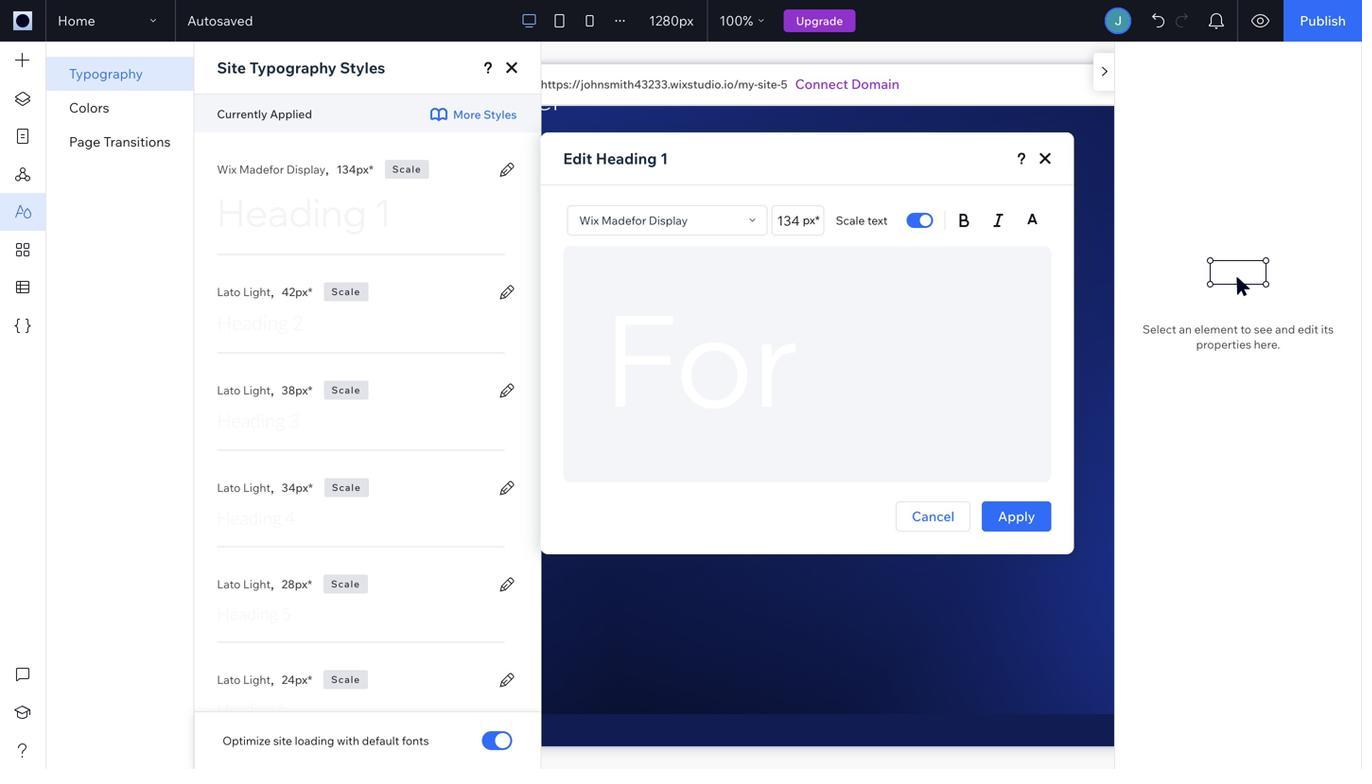 Task type: locate. For each thing, give the bounding box(es) containing it.
6
[[278, 699, 287, 718]]

0 horizontal spatial switch
[[482, 731, 512, 750]]

select an element to see and edit its properties here.
[[1143, 322, 1334, 352]]

light up heading 3
[[243, 383, 271, 397]]

madefor down currently applied
[[239, 162, 284, 176]]

28px*
[[282, 577, 312, 591]]

home
[[58, 12, 95, 29]]

5 light from the top
[[243, 673, 271, 687]]

transitions
[[103, 133, 171, 150]]

lato up heading 4
[[217, 481, 241, 495]]

lato inside lato light , 28px*
[[217, 577, 241, 591]]

, left the 38px*
[[271, 383, 274, 398]]

edit
[[563, 149, 593, 168]]

text
[[868, 213, 888, 228]]

0 horizontal spatial madefor
[[239, 162, 284, 176]]

edit heading 1
[[563, 149, 668, 168]]

38px*
[[282, 383, 313, 397]]

0 vertical spatial madefor
[[239, 162, 284, 176]]

1 lato from the top
[[217, 285, 241, 299]]

lato for heading 2
[[217, 285, 241, 299]]

None text field
[[772, 205, 825, 236]]

styles
[[340, 58, 385, 77], [484, 107, 517, 122]]

wix down the edit
[[579, 213, 599, 228]]

switch right fonts
[[482, 731, 512, 750]]

light
[[243, 285, 271, 299], [243, 383, 271, 397], [243, 481, 271, 495], [243, 577, 271, 591], [243, 673, 271, 687]]

scale
[[392, 163, 422, 175], [836, 213, 865, 228], [332, 286, 361, 298], [332, 384, 361, 396], [332, 482, 361, 493], [331, 578, 360, 590], [331, 674, 361, 686]]

5 left connect on the right top
[[781, 77, 788, 91]]

5 down 28px*
[[281, 603, 291, 624]]

,
[[326, 162, 329, 177], [271, 284, 274, 299], [271, 383, 274, 398], [271, 480, 274, 495], [271, 577, 274, 592], [271, 672, 274, 687]]

light for 4
[[243, 481, 271, 495]]

currently
[[217, 107, 267, 121]]

1 horizontal spatial display
[[649, 213, 688, 228]]

light up "heading 2"
[[243, 285, 271, 299]]

display
[[287, 162, 326, 176], [649, 213, 688, 228]]

its
[[1322, 322, 1334, 336]]

lato inside lato light , 24px*
[[217, 673, 241, 687]]

typography up applied
[[250, 58, 337, 77]]

and
[[1276, 322, 1296, 336]]

lato
[[217, 285, 241, 299], [217, 383, 241, 397], [217, 481, 241, 495], [217, 577, 241, 591], [217, 673, 241, 687]]

heading right the edit
[[596, 149, 657, 168]]

display up heading 1
[[287, 162, 326, 176]]

0 vertical spatial switch
[[907, 213, 933, 228]]

4 light from the top
[[243, 577, 271, 591]]

lato for heading 3
[[217, 383, 241, 397]]

2 light from the top
[[243, 383, 271, 397]]

wix
[[217, 162, 237, 176], [579, 213, 599, 228]]

, left 34px*
[[271, 480, 274, 495]]

heading down lato light , 28px*
[[217, 603, 278, 624]]

heading down 'lato light , 42px*'
[[217, 311, 288, 335]]

an
[[1179, 322, 1192, 336]]

1 horizontal spatial 5
[[781, 77, 788, 91]]

typography up colors
[[69, 65, 143, 82]]

site
[[217, 58, 246, 77]]

heading down "wix madefor display , 134px*" in the top of the page
[[217, 188, 367, 236]]

lato light , 34px*
[[217, 480, 313, 495]]

wix for wix madefor display
[[579, 213, 599, 228]]

lato for heading 4
[[217, 481, 241, 495]]

light inside lato light , 28px*
[[243, 577, 271, 591]]

4 lato from the top
[[217, 577, 241, 591]]

1 vertical spatial wix
[[579, 213, 599, 228]]

1 vertical spatial display
[[649, 213, 688, 228]]

connect domain button
[[795, 75, 900, 94]]

2 lato from the top
[[217, 383, 241, 397]]

wix down currently
[[217, 162, 237, 176]]

scale right 24px*
[[331, 674, 361, 686]]

1 horizontal spatial wix
[[579, 213, 599, 228]]

light up "heading 5"
[[243, 577, 271, 591]]

1 horizontal spatial 1
[[661, 149, 668, 168]]

0 horizontal spatial 5
[[281, 603, 291, 624]]

0 horizontal spatial typography
[[69, 65, 143, 82]]

scale right 134px*
[[392, 163, 422, 175]]

1280 px
[[649, 12, 694, 29]]

1 light from the top
[[243, 285, 271, 299]]

0 horizontal spatial display
[[287, 162, 326, 176]]

scale for 4
[[332, 482, 361, 493]]

1 horizontal spatial switch
[[907, 213, 933, 228]]

madefor
[[239, 162, 284, 176], [602, 213, 647, 228]]

lato inside 'lato light , 42px*'
[[217, 285, 241, 299]]

light inside lato light , 24px*
[[243, 673, 271, 687]]

px
[[679, 12, 694, 29]]

lato light , 28px*
[[217, 577, 312, 592]]

light for 3
[[243, 383, 271, 397]]

madefor down edit heading 1
[[602, 213, 647, 228]]

display for wix madefor display
[[649, 213, 688, 228]]

select
[[1143, 322, 1177, 336]]

lato up the heading 6
[[217, 673, 241, 687]]

switch
[[907, 213, 933, 228], [482, 731, 512, 750]]

display inside "wix madefor display , 134px*"
[[287, 162, 326, 176]]

light inside lato light , 34px*
[[243, 481, 271, 495]]

switch for site typography styles
[[482, 731, 512, 750]]

5 lato from the top
[[217, 673, 241, 687]]

switch for wix madefor display
[[907, 213, 933, 228]]

properties
[[1197, 337, 1252, 352]]

switch right text
[[907, 213, 933, 228]]

5
[[781, 77, 788, 91], [281, 603, 291, 624]]

1 vertical spatial styles
[[484, 107, 517, 122]]

scale right 34px*
[[332, 482, 361, 493]]

24px*
[[282, 673, 312, 687]]

, left 28px*
[[271, 577, 274, 592]]

autosaved
[[187, 12, 253, 29]]

3
[[289, 409, 300, 432]]

lato up "heading 2"
[[217, 285, 241, 299]]

heading 4
[[217, 507, 295, 528]]

34px*
[[282, 481, 313, 495]]

light up heading 4
[[243, 481, 271, 495]]

1
[[661, 149, 668, 168], [374, 188, 391, 236]]

3 light from the top
[[243, 481, 271, 495]]

heading
[[596, 149, 657, 168], [217, 188, 367, 236], [217, 311, 288, 335], [217, 409, 285, 432], [217, 507, 281, 528], [217, 603, 278, 624], [217, 699, 275, 718]]

0 vertical spatial 5
[[781, 77, 788, 91]]

lato light , 38px*
[[217, 383, 313, 398]]

heading down lato light , 34px*
[[217, 507, 281, 528]]

, left 24px*
[[271, 672, 274, 687]]

lato inside lato light , 38px*
[[217, 383, 241, 397]]

wix madefor display , 134px*
[[217, 162, 374, 177]]

with
[[337, 734, 359, 748]]

lato inside lato light , 34px*
[[217, 481, 241, 495]]

0 horizontal spatial wix
[[217, 162, 237, 176]]

wix inside "wix madefor display , 134px*"
[[217, 162, 237, 176]]

light inside lato light , 38px*
[[243, 383, 271, 397]]

1 vertical spatial madefor
[[602, 213, 647, 228]]

0 vertical spatial display
[[287, 162, 326, 176]]

heading down lato light , 38px*
[[217, 409, 285, 432]]

typography
[[250, 58, 337, 77], [69, 65, 143, 82]]

heading for 1
[[217, 188, 367, 236]]

, left 134px*
[[326, 162, 329, 177]]

scale right 28px*
[[331, 578, 360, 590]]

styles inside the more styles button
[[484, 107, 517, 122]]

, for 5
[[271, 577, 274, 592]]

1 vertical spatial 1
[[374, 188, 391, 236]]

madefor inside "wix madefor display , 134px*"
[[239, 162, 284, 176]]

1 vertical spatial switch
[[482, 731, 512, 750]]

0 horizontal spatial styles
[[340, 58, 385, 77]]

scale right the 38px*
[[332, 384, 361, 396]]

see
[[1254, 322, 1273, 336]]

light up the heading 6
[[243, 673, 271, 687]]

1 horizontal spatial madefor
[[602, 213, 647, 228]]

heading up optimize
[[217, 699, 275, 718]]

display down edit heading 1
[[649, 213, 688, 228]]

lato up "heading 5"
[[217, 577, 241, 591]]

, for 2
[[271, 284, 274, 299]]

lato light , 42px*
[[217, 284, 313, 299]]

heading 6
[[217, 699, 287, 718]]

, for 4
[[271, 480, 274, 495]]

lato up heading 3
[[217, 383, 241, 397]]

, left the 42px*
[[271, 284, 274, 299]]

1 horizontal spatial styles
[[484, 107, 517, 122]]

1 vertical spatial 5
[[281, 603, 291, 624]]

0 vertical spatial wix
[[217, 162, 237, 176]]

2
[[292, 311, 304, 335]]

light inside 'lato light , 42px*'
[[243, 285, 271, 299]]

connect
[[795, 76, 849, 92]]

4
[[285, 507, 295, 528]]

currently applied
[[217, 107, 312, 121]]

3 lato from the top
[[217, 481, 241, 495]]

scale right the 42px*
[[332, 286, 361, 298]]

42px*
[[282, 285, 313, 299]]



Task type: describe. For each thing, give the bounding box(es) containing it.
heading for 4
[[217, 507, 281, 528]]

heading 2
[[217, 311, 304, 335]]

0 horizontal spatial 1
[[374, 188, 391, 236]]

display for wix madefor display , 134px*
[[287, 162, 326, 176]]

to
[[1241, 322, 1252, 336]]

element
[[1195, 322, 1238, 336]]

apply button
[[982, 502, 1052, 532]]

site typography styles
[[217, 58, 385, 77]]

lato light , 24px*
[[217, 672, 312, 687]]

scale text
[[836, 213, 888, 228]]

https://johnsmith43233.wixstudio.io/my-site-5 connect domain
[[541, 76, 900, 92]]

heading for 3
[[217, 409, 285, 432]]

heading for 5
[[217, 603, 278, 624]]

heading for 6
[[217, 699, 275, 718]]

, for 3
[[271, 383, 274, 398]]

page transitions
[[69, 133, 171, 150]]

1280
[[649, 12, 679, 29]]

optimize site loading with default fonts
[[223, 734, 429, 748]]

publish
[[1300, 12, 1347, 29]]

light for 2
[[243, 285, 271, 299]]

more
[[453, 107, 481, 122]]

, for 6
[[271, 672, 274, 687]]

100 %
[[720, 12, 754, 29]]

1 horizontal spatial typography
[[250, 58, 337, 77]]

wix madefor display
[[579, 213, 688, 228]]

heading for 2
[[217, 311, 288, 335]]

scale for 1
[[392, 163, 422, 175]]

more styles button
[[429, 99, 518, 130]]

colors
[[69, 99, 109, 116]]

https://johnsmith43233.wixstudio.io/my-
[[541, 77, 758, 91]]

%
[[743, 12, 754, 29]]

here.
[[1254, 337, 1281, 352]]

applied
[[270, 107, 312, 121]]

domain
[[852, 76, 900, 92]]

optimize
[[223, 734, 271, 748]]

heading 1
[[217, 188, 391, 236]]

scale left text
[[836, 213, 865, 228]]

cancel
[[912, 508, 955, 525]]

scale for 6
[[331, 674, 361, 686]]

light for 5
[[243, 577, 271, 591]]

madefor for wix madefor display
[[602, 213, 647, 228]]

madefor for wix madefor display , 134px*
[[239, 162, 284, 176]]

publish button
[[1284, 0, 1363, 42]]

0 vertical spatial styles
[[340, 58, 385, 77]]

heading 3
[[217, 409, 300, 432]]

fonts
[[402, 734, 429, 748]]

wix for wix madefor display , 134px*
[[217, 162, 237, 176]]

100
[[720, 12, 743, 29]]

loading
[[295, 734, 334, 748]]

site-
[[758, 77, 781, 91]]

page
[[69, 133, 100, 150]]

cancel button
[[896, 502, 971, 532]]

site
[[273, 734, 292, 748]]

light for 6
[[243, 673, 271, 687]]

edit
[[1298, 322, 1319, 336]]

For Bold Creators text field
[[563, 246, 1052, 483]]

134px*
[[337, 162, 374, 176]]

0 vertical spatial 1
[[661, 149, 668, 168]]

apply
[[998, 508, 1036, 525]]

scale for 2
[[332, 286, 361, 298]]

scale for 3
[[332, 384, 361, 396]]

heading 5
[[217, 603, 291, 624]]

more styles
[[453, 107, 517, 122]]

default
[[362, 734, 399, 748]]

lato for heading 6
[[217, 673, 241, 687]]

lato for heading 5
[[217, 577, 241, 591]]

scale for 5
[[331, 578, 360, 590]]

5 inside https://johnsmith43233.wixstudio.io/my-site-5 connect domain
[[781, 77, 788, 91]]



Task type: vqa. For each thing, say whether or not it's contained in the screenshot.


